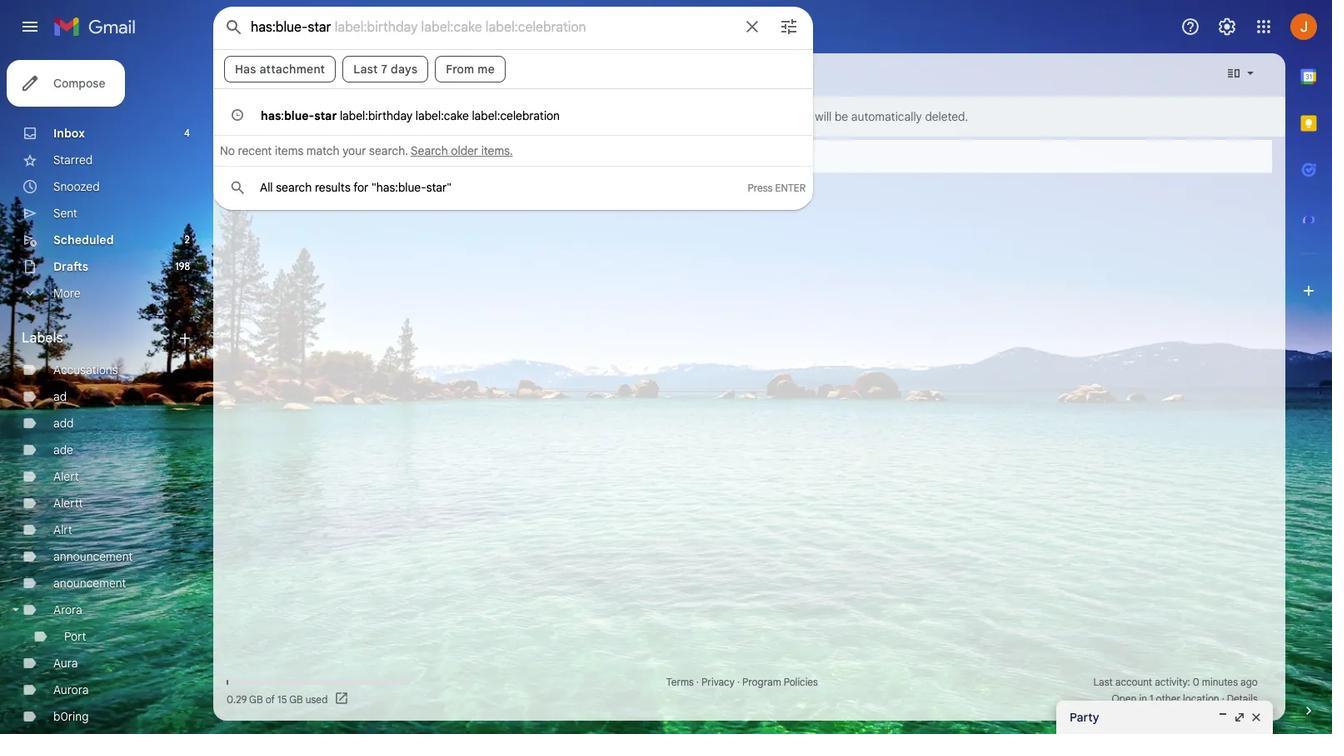 Task type: describe. For each thing, give the bounding box(es) containing it.
port link
[[64, 629, 86, 644]]

0.29
[[227, 693, 247, 705]]

main menu image
[[20, 17, 40, 37]]

0 vertical spatial in
[[669, 109, 679, 124]]

0
[[1193, 676, 1200, 688]]

aura
[[53, 656, 78, 671]]

accusations link
[[53, 362, 118, 377]]

aurora link
[[53, 682, 89, 697]]

pop out image
[[1233, 711, 1246, 724]]

no recent items match your search. search older items.
[[220, 143, 513, 158]]

details
[[1227, 692, 1258, 705]]

alertt
[[53, 496, 83, 511]]

no for no recent items match your search. search older items.
[[220, 143, 235, 158]]

b0ring link
[[53, 709, 89, 724]]

settings image
[[1217, 17, 1237, 37]]

enter
[[775, 182, 806, 194]]

arora link
[[53, 602, 82, 617]]

close image
[[1250, 711, 1263, 724]]

clear search image
[[736, 10, 769, 43]]

terms · privacy · program policies
[[666, 676, 818, 688]]

inbox
[[53, 126, 85, 141]]

starred
[[53, 152, 93, 167]]

0.29 gb of 15 gb used
[[227, 693, 328, 705]]

sent
[[53, 206, 77, 221]]

"has:blue-
[[371, 180, 426, 195]]

will
[[815, 109, 832, 124]]

alrt
[[53, 522, 72, 537]]

labels
[[22, 330, 63, 347]]

compose button
[[7, 60, 125, 107]]

advanced search options image
[[772, 10, 806, 43]]

198
[[175, 260, 190, 272]]

aura link
[[53, 656, 78, 671]]

been
[[640, 109, 666, 124]]

your
[[343, 143, 366, 158]]

used
[[306, 693, 328, 705]]

privacy link
[[702, 676, 735, 688]]

terms
[[666, 676, 694, 688]]

that
[[587, 109, 608, 124]]

program policies link
[[742, 676, 818, 688]]

2 gb from the left
[[289, 693, 303, 705]]

add
[[53, 416, 74, 431]]

more
[[713, 109, 740, 124]]

scheduled
[[53, 232, 114, 247]]

minutes
[[1202, 676, 1238, 688]]

press
[[748, 182, 773, 194]]

has
[[261, 108, 281, 123]]

snoozed
[[53, 179, 100, 194]]

label:celebration
[[472, 108, 560, 123]]

1 horizontal spatial ·
[[737, 676, 740, 688]]

automatically
[[851, 109, 922, 124]]

1 gb from the left
[[249, 693, 263, 705]]

2
[[185, 233, 190, 246]]

no conversations in trash.
[[674, 149, 812, 164]]

older
[[451, 143, 478, 158]]

support image
[[1181, 17, 1201, 37]]

compose
[[53, 76, 105, 91]]

minimize image
[[1216, 711, 1230, 724]]

for
[[353, 180, 369, 195]]

list box containing has
[[214, 95, 812, 197]]

attachment
[[259, 62, 325, 77]]

starred link
[[53, 152, 93, 167]]

days inside 'search refinement toolbar' list box
[[391, 62, 418, 77]]

port
[[64, 629, 86, 644]]

conversations
[[691, 149, 765, 164]]

of
[[265, 693, 275, 705]]

match
[[306, 143, 340, 158]]

1
[[1150, 692, 1153, 705]]

search mail image
[[219, 12, 249, 42]]

ade
[[53, 442, 73, 457]]

snoozed link
[[53, 179, 100, 194]]

no for no conversations in trash.
[[674, 149, 688, 164]]

from
[[446, 62, 474, 77]]

last for last 7 days
[[353, 62, 378, 77]]

drafts
[[53, 259, 88, 274]]

announcement
[[53, 549, 133, 564]]

star"
[[426, 180, 452, 195]]

follow link to manage storage image
[[334, 691, 351, 707]]

toggle split pane mode image
[[1226, 65, 1242, 82]]

blue-
[[284, 108, 314, 123]]



Task type: locate. For each thing, give the bounding box(es) containing it.
last inside 'search refinement toolbar' list box
[[353, 62, 378, 77]]

account
[[1115, 676, 1152, 688]]

0 horizontal spatial ·
[[696, 676, 699, 688]]

1 horizontal spatial no
[[674, 149, 688, 164]]

· right terms
[[696, 676, 699, 688]]

in inside "last account activity: 0 minutes ago open in 1 other location · details"
[[1139, 692, 1147, 705]]

1 vertical spatial last
[[1093, 676, 1113, 688]]

me
[[478, 62, 495, 77]]

be
[[835, 109, 848, 124]]

privacy
[[702, 676, 735, 688]]

0 horizontal spatial in
[[669, 109, 679, 124]]

all
[[260, 180, 273, 195]]

all search results for "has:blue-star"
[[260, 180, 452, 195]]

messages
[[531, 109, 584, 124]]

anouncement link
[[53, 576, 126, 591]]

None search field
[[213, 7, 813, 210]]

drafts link
[[53, 259, 88, 274]]

last
[[353, 62, 378, 77], [1093, 676, 1113, 688]]

days right the 7
[[391, 62, 418, 77]]

days
[[391, 62, 418, 77], [787, 109, 812, 124]]

star
[[314, 108, 337, 123]]

trash.
[[780, 149, 812, 164]]

sent link
[[53, 206, 77, 221]]

in left 1
[[1139, 692, 1147, 705]]

none search field containing has attachment
[[213, 7, 813, 210]]

0 vertical spatial last
[[353, 62, 378, 77]]

alert
[[53, 469, 79, 484]]

0 horizontal spatial last
[[353, 62, 378, 77]]

inbox link
[[53, 126, 85, 141]]

in right been
[[669, 109, 679, 124]]

ade link
[[53, 442, 73, 457]]

activity:
[[1155, 676, 1190, 688]]

in left trash.
[[768, 149, 777, 164]]

trash
[[681, 109, 710, 124]]

have
[[611, 109, 637, 124]]

footer containing terms
[[213, 674, 1272, 707]]

search refinement toolbar list box
[[214, 49, 812, 88]]

0 vertical spatial days
[[391, 62, 418, 77]]

· right privacy
[[737, 676, 740, 688]]

0 horizontal spatial days
[[391, 62, 418, 77]]

2 vertical spatial in
[[1139, 692, 1147, 705]]

policies
[[784, 676, 818, 688]]

0 horizontal spatial gb
[[249, 693, 263, 705]]

Search mail text field
[[251, 19, 732, 36]]

labels navigation
[[0, 53, 213, 734]]

tab list
[[1286, 53, 1332, 674]]

no down trash
[[674, 149, 688, 164]]

refresh image
[[277, 65, 293, 82]]

2 horizontal spatial ·
[[1222, 692, 1225, 705]]

accusations
[[53, 362, 118, 377]]

last for last account activity: 0 minutes ago open in 1 other location · details
[[1093, 676, 1113, 688]]

items.
[[481, 143, 513, 158]]

search
[[411, 143, 448, 158]]

results
[[315, 180, 351, 195]]

label:birthday
[[340, 108, 413, 123]]

ago
[[1241, 676, 1258, 688]]

search
[[276, 180, 312, 195]]

footer
[[213, 674, 1272, 707]]

days right 30
[[787, 109, 812, 124]]

search.
[[369, 143, 408, 158]]

1 horizontal spatial gb
[[289, 693, 303, 705]]

party
[[1070, 710, 1099, 725]]

aurora
[[53, 682, 89, 697]]

location
[[1183, 692, 1219, 705]]

alrt link
[[53, 522, 72, 537]]

labels heading
[[22, 330, 177, 347]]

has
[[235, 62, 256, 77]]

more button
[[0, 280, 200, 307]]

b0ring
[[53, 709, 89, 724]]

1 horizontal spatial in
[[768, 149, 777, 164]]

messages that have been in trash more than 30 days will be automatically deleted.
[[531, 109, 968, 124]]

anouncement
[[53, 576, 126, 591]]

search older items. link
[[411, 143, 513, 158]]

other
[[1156, 692, 1181, 705]]

gb left of
[[249, 693, 263, 705]]

list box
[[214, 95, 812, 197]]

alert link
[[53, 469, 79, 484]]

·
[[696, 676, 699, 688], [737, 676, 740, 688], [1222, 692, 1225, 705]]

gb right the 15
[[289, 693, 303, 705]]

main content containing messages that have been in trash more than 30 days will be automatically deleted.
[[213, 53, 1286, 721]]

15
[[277, 693, 287, 705]]

details link
[[1227, 692, 1258, 705]]

last account activity: 0 minutes ago open in 1 other location · details
[[1093, 676, 1258, 705]]

program
[[742, 676, 781, 688]]

alertt link
[[53, 496, 83, 511]]

30
[[770, 109, 784, 124]]

from me
[[446, 62, 495, 77]]

last left the 7
[[353, 62, 378, 77]]

scheduled link
[[53, 232, 114, 247]]

gmail image
[[53, 10, 144, 43]]

items
[[275, 143, 303, 158]]

terms link
[[666, 676, 694, 688]]

more
[[53, 286, 80, 301]]

· down minutes
[[1222, 692, 1225, 705]]

open
[[1112, 692, 1137, 705]]

has attachment
[[235, 62, 325, 77]]

:
[[281, 108, 284, 123]]

· inside "last account activity: 0 minutes ago open in 1 other location · details"
[[1222, 692, 1225, 705]]

1 horizontal spatial days
[[787, 109, 812, 124]]

arora
[[53, 602, 82, 617]]

0 horizontal spatial no
[[220, 143, 235, 158]]

1 horizontal spatial last
[[1093, 676, 1113, 688]]

label:cake
[[416, 108, 469, 123]]

has : blue-star label:birthday label:cake label:celebration
[[261, 108, 560, 123]]

deleted.
[[925, 109, 968, 124]]

1 vertical spatial in
[[768, 149, 777, 164]]

last inside "last account activity: 0 minutes ago open in 1 other location · details"
[[1093, 676, 1113, 688]]

no left recent
[[220, 143, 235, 158]]

ad link
[[53, 389, 67, 404]]

last up the open
[[1093, 676, 1113, 688]]

main content
[[213, 53, 1286, 721]]

2 horizontal spatial in
[[1139, 692, 1147, 705]]

ad
[[53, 389, 67, 404]]

1 vertical spatial days
[[787, 109, 812, 124]]

in
[[669, 109, 679, 124], [768, 149, 777, 164], [1139, 692, 1147, 705]]

than
[[743, 109, 767, 124]]

recent
[[238, 143, 272, 158]]



Task type: vqa. For each thing, say whether or not it's contained in the screenshot.
'Beau'
no



